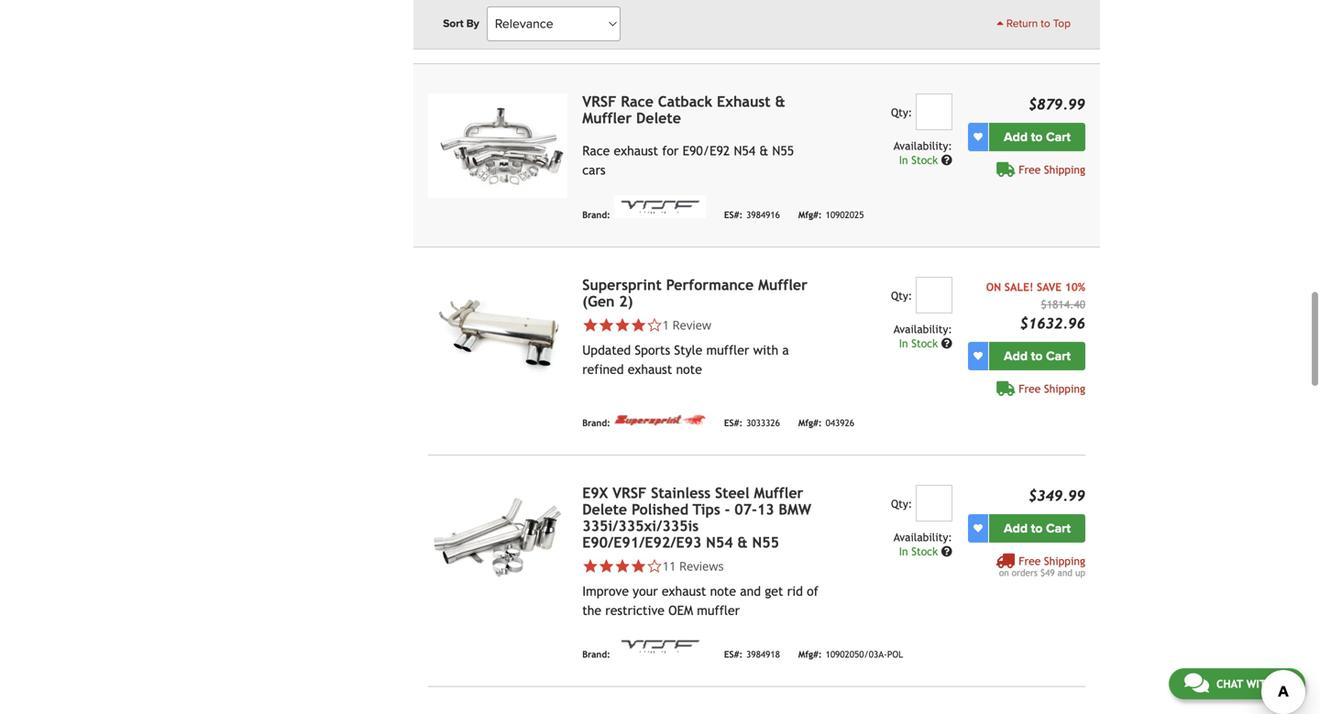 Task type: locate. For each thing, give the bounding box(es) containing it.
1 vertical spatial vrsf - corporate logo image
[[614, 635, 706, 658]]

note down style
[[676, 362, 702, 377]]

2 in stock from the top
[[899, 337, 941, 350]]

return to top
[[1004, 17, 1071, 30]]

1 qty: from the top
[[891, 106, 912, 119]]

race left catback
[[621, 93, 654, 110]]

0 vertical spatial add to cart button
[[989, 123, 1086, 151]]

cart for $349.99
[[1046, 521, 1071, 536]]

1 vertical spatial muffler
[[697, 603, 740, 618]]

1 horizontal spatial delete
[[636, 109, 681, 126]]

0 vertical spatial &
[[775, 93, 786, 110]]

get
[[765, 584, 783, 599]]

0 vertical spatial mfg#:
[[799, 210, 822, 220]]

0 horizontal spatial and
[[740, 584, 761, 599]]

0 vertical spatial exhaust
[[614, 143, 658, 158]]

vrsf inside vrsf race catback exhaust & muffler delete
[[582, 93, 617, 110]]

2 vertical spatial exhaust
[[662, 584, 706, 599]]

muffler right style
[[706, 343, 749, 357]]

to
[[1041, 17, 1050, 30], [1031, 129, 1043, 145], [1031, 348, 1043, 364], [1031, 521, 1043, 536]]

1 vertical spatial in stock
[[899, 337, 941, 350]]

shipping down $1632.96
[[1044, 382, 1086, 395]]

es#: left 3033326
[[724, 418, 743, 428]]

0 vertical spatial stock
[[912, 153, 938, 166]]

1 vertical spatial n54
[[706, 534, 733, 551]]

save
[[1037, 280, 1062, 293]]

note down reviews
[[710, 584, 736, 599]]

your
[[633, 584, 658, 599]]

vrsf - corporate logo image for delete
[[614, 195, 706, 218]]

exhaust down the sports
[[628, 362, 672, 377]]

qty:
[[891, 106, 912, 119], [891, 289, 912, 302], [891, 497, 912, 510]]

3 stock from the top
[[912, 545, 938, 558]]

stock for vrsf race catback exhaust & muffler delete
[[912, 153, 938, 166]]

0 vertical spatial cart
[[1046, 129, 1071, 145]]

2 vertical spatial es#:
[[724, 649, 743, 660]]

3 in stock from the top
[[899, 545, 941, 558]]

to down $1632.96
[[1031, 348, 1043, 364]]

1 horizontal spatial race
[[621, 93, 654, 110]]

2 vertical spatial mfg#:
[[799, 649, 822, 660]]

n55 up 3984916
[[772, 143, 794, 158]]

star image down 2)
[[631, 317, 647, 333]]

vrsf - corporate logo image for polished
[[614, 635, 706, 658]]

2 vertical spatial in
[[899, 545, 908, 558]]

1 vertical spatial exhaust
[[628, 362, 672, 377]]

3 add to cart from the top
[[1004, 521, 1071, 536]]

2 vertical spatial availability:
[[894, 531, 952, 544]]

3984918
[[747, 649, 780, 660]]

chat with us
[[1217, 678, 1290, 690]]

es#: 3984918
[[724, 649, 780, 660]]

n54 inside e9x vrsf stainless steel muffler delete polished tips - 07-13 bmw 335i/335xi/335is e90/e91/e92/e93 n54 & n55
[[706, 534, 733, 551]]

2 empty star image from the top
[[647, 558, 663, 574]]

brand: down refined
[[582, 418, 610, 428]]

(gen
[[582, 293, 615, 310]]

availability:
[[894, 139, 952, 152], [894, 323, 952, 335], [894, 531, 952, 544]]

1 vertical spatial stock
[[912, 337, 938, 350]]

and inside improve your exhaust note and get rid of the restrictive oem muffler
[[740, 584, 761, 599]]

style
[[674, 343, 703, 357]]

2 vertical spatial muffler
[[754, 484, 804, 501]]

1 add to wish list image from the top
[[974, 132, 983, 141]]

muffler inside supersprint performance muffler (gen 2)
[[758, 276, 808, 293]]

1 vertical spatial cart
[[1046, 348, 1071, 364]]

2 vrsf - corporate logo image from the top
[[614, 635, 706, 658]]

delete up for
[[636, 109, 681, 126]]

sale!
[[1005, 280, 1034, 293]]

3 question circle image from the top
[[941, 546, 952, 557]]

&
[[775, 93, 786, 110], [759, 143, 769, 158], [738, 534, 748, 551]]

1 vertical spatial add to cart
[[1004, 348, 1071, 364]]

2 vertical spatial qty:
[[891, 497, 912, 510]]

n54 up reviews
[[706, 534, 733, 551]]

delete
[[636, 109, 681, 126], [582, 501, 627, 518]]

1 vertical spatial muffler
[[758, 276, 808, 293]]

1 vertical spatial empty star image
[[647, 558, 663, 574]]

1 vertical spatial delete
[[582, 501, 627, 518]]

0 vertical spatial add to wish list image
[[974, 132, 983, 141]]

mfg#: for supersprint performance muffler (gen 2)
[[799, 418, 822, 428]]

chat with us link
[[1169, 668, 1306, 700]]

1 vertical spatial with
[[1247, 678, 1274, 690]]

1 horizontal spatial note
[[710, 584, 736, 599]]

1 availability: from the top
[[894, 139, 952, 152]]

0 horizontal spatial note
[[676, 362, 702, 377]]

free right on
[[1019, 555, 1041, 567]]

1 vertical spatial brand:
[[582, 418, 610, 428]]

mfg#: left the 10902025
[[799, 210, 822, 220]]

and inside the free shipping on orders $49 and up
[[1058, 567, 1073, 578]]

stock for supersprint performance muffler (gen 2)
[[912, 337, 938, 350]]

with left us on the bottom right
[[1247, 678, 1274, 690]]

qty: for e9x vrsf stainless steel muffler delete polished tips - 07-13 bmw 335i/335xi/335is e90/e91/e92/e93 n54 & n55
[[891, 497, 912, 510]]

shipping right orders
[[1044, 555, 1086, 567]]

es#: left 3984916
[[724, 210, 743, 220]]

empty star image for performance
[[647, 317, 663, 333]]

0 vertical spatial with
[[753, 343, 779, 357]]

vrsf up cars
[[582, 93, 617, 110]]

1 es#: from the top
[[724, 210, 743, 220]]

question circle image
[[941, 154, 952, 165], [941, 338, 952, 349], [941, 546, 952, 557]]

add to cart button for $879.99
[[989, 123, 1086, 151]]

2 vertical spatial add to cart button
[[989, 514, 1086, 543]]

043926
[[826, 418, 855, 428]]

3 add to wish list image from the top
[[974, 524, 983, 533]]

0 horizontal spatial delete
[[582, 501, 627, 518]]

in stock
[[899, 153, 941, 166], [899, 337, 941, 350], [899, 545, 941, 558]]

muffler right oem
[[697, 603, 740, 618]]

add to cart button
[[989, 123, 1086, 151], [989, 342, 1086, 370], [989, 514, 1086, 543]]

availability: for vrsf race catback exhaust & muffler delete
[[894, 139, 952, 152]]

1 horizontal spatial n54
[[734, 143, 756, 158]]

bmw
[[779, 501, 811, 518]]

free shipping
[[1019, 163, 1086, 176], [1019, 382, 1086, 395]]

11 reviews
[[663, 558, 724, 574]]

0 vertical spatial add
[[1004, 129, 1028, 145]]

to down $879.99
[[1031, 129, 1043, 145]]

0 vertical spatial es#:
[[724, 210, 743, 220]]

-
[[725, 501, 730, 518]]

1 brand: from the top
[[582, 210, 610, 220]]

0 vertical spatial in stock
[[899, 153, 941, 166]]

1 empty star image from the top
[[647, 317, 663, 333]]

brand: down cars
[[582, 210, 610, 220]]

mfg#: 043926
[[799, 418, 855, 428]]

2 vertical spatial cart
[[1046, 521, 1071, 536]]

n54 right e90/e92
[[734, 143, 756, 158]]

cart down $1632.96
[[1046, 348, 1071, 364]]

star image
[[598, 317, 615, 333], [615, 317, 631, 333], [598, 558, 615, 574], [615, 558, 631, 574], [631, 558, 647, 574]]

& down 07-
[[738, 534, 748, 551]]

in
[[899, 153, 908, 166], [899, 337, 908, 350], [899, 545, 908, 558]]

13
[[757, 501, 774, 518]]

empty star image
[[647, 317, 663, 333], [647, 558, 663, 574]]

2 1 review link from the left
[[663, 317, 712, 333]]

1 vertical spatial add to cart button
[[989, 342, 1086, 370]]

2 vertical spatial &
[[738, 534, 748, 551]]

add to cart
[[1004, 129, 1071, 145], [1004, 348, 1071, 364], [1004, 521, 1071, 536]]

$1632.96
[[1020, 315, 1086, 332]]

1 vertical spatial mfg#:
[[799, 418, 822, 428]]

2 vertical spatial stock
[[912, 545, 938, 558]]

1 vertical spatial add to wish list image
[[974, 351, 983, 361]]

qty: for supersprint performance muffler (gen 2)
[[891, 289, 912, 302]]

2 vertical spatial brand:
[[582, 649, 610, 660]]

1 vrsf - corporate logo image from the top
[[614, 195, 706, 218]]

muffler right steel
[[754, 484, 804, 501]]

2 horizontal spatial &
[[775, 93, 786, 110]]

1 cart from the top
[[1046, 129, 1071, 145]]

add to cart for $879.99
[[1004, 129, 1071, 145]]

2 vertical spatial add to cart
[[1004, 521, 1071, 536]]

3 in from the top
[[899, 545, 908, 558]]

$879.99
[[1029, 96, 1086, 113]]

2 vertical spatial add to wish list image
[[974, 524, 983, 533]]

with left a
[[753, 343, 779, 357]]

1 review link
[[582, 317, 819, 333], [663, 317, 712, 333]]

0 vertical spatial add to cart
[[1004, 129, 1071, 145]]

and left get on the bottom right of page
[[740, 584, 761, 599]]

1 vertical spatial qty:
[[891, 289, 912, 302]]

2 vertical spatial shipping
[[1044, 555, 1086, 567]]

muffler inside vrsf race catback exhaust & muffler delete
[[582, 109, 632, 126]]

muffler inside updated sports style muffler with a refined exhaust note
[[706, 343, 749, 357]]

2 availability: from the top
[[894, 323, 952, 335]]

0 horizontal spatial n54
[[706, 534, 733, 551]]

and left up
[[1058, 567, 1073, 578]]

to for 'add to cart' button associated with $879.99
[[1031, 129, 1043, 145]]

$49
[[1041, 567, 1055, 578]]

free
[[1019, 163, 1041, 176], [1019, 382, 1041, 395], [1019, 555, 1041, 567]]

e9x
[[582, 484, 608, 501]]

to for $349.99's 'add to cart' button
[[1031, 521, 1043, 536]]

3 shipping from the top
[[1044, 555, 1086, 567]]

0 vertical spatial qty:
[[891, 106, 912, 119]]

2 vertical spatial free
[[1019, 555, 1041, 567]]

1 vertical spatial and
[[740, 584, 761, 599]]

n55 down 13
[[752, 534, 779, 551]]

exhaust inside 'race exhaust for e90/e92 n54 & n55 cars'
[[614, 143, 658, 158]]

for
[[662, 143, 679, 158]]

add to cart button down $1632.96
[[989, 342, 1086, 370]]

0 vertical spatial n54
[[734, 143, 756, 158]]

in stock for e9x vrsf stainless steel muffler delete polished tips - 07-13 bmw 335i/335xi/335is e90/e91/e92/e93 n54 & n55
[[899, 545, 941, 558]]

cart down $879.99
[[1046, 129, 1071, 145]]

star image down (gen
[[582, 317, 598, 333]]

0 vertical spatial race
[[621, 93, 654, 110]]

empty star image up the sports
[[647, 317, 663, 333]]

in for vrsf race catback exhaust & muffler delete
[[899, 153, 908, 166]]

0 vertical spatial shipping
[[1044, 163, 1086, 176]]

3 add to cart button from the top
[[989, 514, 1086, 543]]

add to cart up the free shipping on orders $49 and up
[[1004, 521, 1071, 536]]

review
[[673, 317, 712, 333]]

2 stock from the top
[[912, 337, 938, 350]]

mfg#:
[[799, 210, 822, 220], [799, 418, 822, 428], [799, 649, 822, 660]]

stainless
[[651, 484, 711, 501]]

1 horizontal spatial and
[[1058, 567, 1073, 578]]

2 add to cart from the top
[[1004, 348, 1071, 364]]

exhaust
[[614, 143, 658, 158], [628, 362, 672, 377], [662, 584, 706, 599]]

3 add from the top
[[1004, 521, 1028, 536]]

10%
[[1065, 280, 1086, 293]]

0 vertical spatial note
[[676, 362, 702, 377]]

add to cart button up the free shipping on orders $49 and up
[[989, 514, 1086, 543]]

star image
[[582, 317, 598, 333], [631, 317, 647, 333], [582, 558, 598, 574]]

2 vertical spatial add
[[1004, 521, 1028, 536]]

0 horizontal spatial &
[[738, 534, 748, 551]]

shipping down $879.99
[[1044, 163, 1086, 176]]

0 vertical spatial free shipping
[[1019, 163, 1086, 176]]

3 qty: from the top
[[891, 497, 912, 510]]

mfg#: left 043926
[[799, 418, 822, 428]]

free shipping down $879.99
[[1019, 163, 1086, 176]]

1 mfg#: from the top
[[799, 210, 822, 220]]

& down exhaust
[[759, 143, 769, 158]]

1 vertical spatial availability:
[[894, 323, 952, 335]]

1 add from the top
[[1004, 129, 1028, 145]]

cart for $879.99
[[1046, 129, 1071, 145]]

top
[[1053, 17, 1071, 30]]

1 vertical spatial &
[[759, 143, 769, 158]]

2 mfg#: from the top
[[799, 418, 822, 428]]

es#: left 3984918
[[724, 649, 743, 660]]

empty star image for vrsf
[[647, 558, 663, 574]]

0 vertical spatial free
[[1019, 163, 1041, 176]]

vrsf right e9x
[[613, 484, 647, 501]]

es#:
[[724, 210, 743, 220], [724, 418, 743, 428], [724, 649, 743, 660]]

free down $879.99
[[1019, 163, 1041, 176]]

1 vertical spatial n55
[[752, 534, 779, 551]]

muffler up cars
[[582, 109, 632, 126]]

note
[[676, 362, 702, 377], [710, 584, 736, 599]]

updated sports style muffler with a refined exhaust note
[[582, 343, 789, 377]]

1 stock from the top
[[912, 153, 938, 166]]

n55
[[772, 143, 794, 158], [752, 534, 779, 551]]

add to wish list image
[[974, 132, 983, 141], [974, 351, 983, 361], [974, 524, 983, 533]]

2 vertical spatial in stock
[[899, 545, 941, 558]]

1 vertical spatial free
[[1019, 382, 1041, 395]]

1 free shipping from the top
[[1019, 163, 1086, 176]]

2 vertical spatial question circle image
[[941, 546, 952, 557]]

3 mfg#: from the top
[[799, 649, 822, 660]]

3 brand: from the top
[[582, 649, 610, 660]]

1 vertical spatial add
[[1004, 348, 1028, 364]]

exhaust left for
[[614, 143, 658, 158]]

2 qty: from the top
[[891, 289, 912, 302]]

brand:
[[582, 210, 610, 220], [582, 418, 610, 428], [582, 649, 610, 660]]

3 free from the top
[[1019, 555, 1041, 567]]

cart down the $349.99
[[1046, 521, 1071, 536]]

brand: down the
[[582, 649, 610, 660]]

rid
[[787, 584, 803, 599]]

stock
[[912, 153, 938, 166], [912, 337, 938, 350], [912, 545, 938, 558]]

us
[[1277, 678, 1290, 690]]

0 vertical spatial muffler
[[706, 343, 749, 357]]

add to cart down $1632.96
[[1004, 348, 1071, 364]]

race up cars
[[582, 143, 610, 158]]

& right exhaust
[[775, 93, 786, 110]]

exhaust up oem
[[662, 584, 706, 599]]

0 vertical spatial delete
[[636, 109, 681, 126]]

free down $1632.96
[[1019, 382, 1041, 395]]

add to cart down $879.99
[[1004, 129, 1071, 145]]

performance
[[666, 276, 754, 293]]

1 horizontal spatial with
[[1247, 678, 1274, 690]]

muffler inside improve your exhaust note and get rid of the restrictive oem muffler
[[697, 603, 740, 618]]

add for $879.99
[[1004, 129, 1028, 145]]

1 horizontal spatial &
[[759, 143, 769, 158]]

star image up the improve
[[582, 558, 598, 574]]

$1814.40
[[1041, 298, 1086, 311]]

vrsf - corporate logo image down 'race exhaust for e90/e92 n54 & n55 cars'
[[614, 195, 706, 218]]

mfg#: left 10902050/03a-
[[799, 649, 822, 660]]

chat
[[1217, 678, 1243, 690]]

es#: for delete
[[724, 210, 743, 220]]

to up the free shipping on orders $49 and up
[[1031, 521, 1043, 536]]

1 vertical spatial in
[[899, 337, 908, 350]]

n54
[[734, 143, 756, 158], [706, 534, 733, 551]]

0 horizontal spatial race
[[582, 143, 610, 158]]

0 vertical spatial empty star image
[[647, 317, 663, 333]]

0 vertical spatial and
[[1058, 567, 1073, 578]]

sort
[[443, 17, 464, 30]]

1 vertical spatial es#:
[[724, 418, 743, 428]]

0 vertical spatial brand:
[[582, 210, 610, 220]]

free shipping down $1632.96
[[1019, 382, 1086, 395]]

2 in from the top
[[899, 337, 908, 350]]

empty star image up your
[[647, 558, 663, 574]]

vrsf
[[582, 93, 617, 110], [613, 484, 647, 501]]

2 question circle image from the top
[[941, 338, 952, 349]]

3 es#: from the top
[[724, 649, 743, 660]]

star image for e9x
[[582, 558, 598, 574]]

cart
[[1046, 129, 1071, 145], [1046, 348, 1071, 364], [1046, 521, 1071, 536]]

1 vertical spatial shipping
[[1044, 382, 1086, 395]]

1 in stock from the top
[[899, 153, 941, 166]]

sort by
[[443, 17, 479, 30]]

improve
[[582, 584, 629, 599]]

0 horizontal spatial with
[[753, 343, 779, 357]]

muffler up a
[[758, 276, 808, 293]]

3 cart from the top
[[1046, 521, 1071, 536]]

supersprint performance muffler (gen 2) link
[[582, 276, 808, 310]]

1 vertical spatial note
[[710, 584, 736, 599]]

1 add to cart from the top
[[1004, 129, 1071, 145]]

1 vertical spatial question circle image
[[941, 338, 952, 349]]

delete inside e9x vrsf stainless steel muffler delete polished tips - 07-13 bmw 335i/335xi/335is e90/e91/e92/e93 n54 & n55
[[582, 501, 627, 518]]

1 vertical spatial vrsf
[[613, 484, 647, 501]]

2 es#: from the top
[[724, 418, 743, 428]]

None number field
[[916, 93, 952, 130], [916, 277, 952, 313], [916, 485, 952, 522], [916, 93, 952, 130], [916, 277, 952, 313], [916, 485, 952, 522]]

n55 inside 'race exhaust for e90/e92 n54 & n55 cars'
[[772, 143, 794, 158]]

vrsf - corporate logo image
[[614, 195, 706, 218], [614, 635, 706, 658]]

1 vertical spatial free shipping
[[1019, 382, 1086, 395]]

updated
[[582, 343, 631, 357]]

0 vertical spatial muffler
[[582, 109, 632, 126]]

delete up e90/e91/e92/e93
[[582, 501, 627, 518]]

shipping
[[1044, 163, 1086, 176], [1044, 382, 1086, 395], [1044, 555, 1086, 567]]

1 vertical spatial race
[[582, 143, 610, 158]]

0 vertical spatial in
[[899, 153, 908, 166]]

add to cart button down $879.99
[[989, 123, 1086, 151]]

0 vertical spatial availability:
[[894, 139, 952, 152]]

mfg#: for vrsf race catback exhaust & muffler delete
[[799, 210, 822, 220]]

3 availability: from the top
[[894, 531, 952, 544]]

empty star image inside 1 review link
[[647, 317, 663, 333]]

0 vertical spatial vrsf - corporate logo image
[[614, 195, 706, 218]]

0 vertical spatial vrsf
[[582, 93, 617, 110]]

0 vertical spatial question circle image
[[941, 154, 952, 165]]

vrsf - corporate logo image down oem
[[614, 635, 706, 658]]

star image for supersprint
[[582, 317, 598, 333]]

1 1 review link from the left
[[582, 317, 819, 333]]

1 add to cart button from the top
[[989, 123, 1086, 151]]

1 in from the top
[[899, 153, 908, 166]]

0 vertical spatial n55
[[772, 143, 794, 158]]

with
[[753, 343, 779, 357], [1247, 678, 1274, 690]]



Task type: describe. For each thing, give the bounding box(es) containing it.
10902025
[[826, 210, 864, 220]]

add to cart for $349.99
[[1004, 521, 1071, 536]]

2 brand: from the top
[[582, 418, 610, 428]]

$349.99
[[1029, 487, 1086, 504]]

to for second 'add to cart' button from the bottom of the page
[[1031, 348, 1043, 364]]

brand: for muffler
[[582, 210, 610, 220]]

mfg#: for e9x vrsf stainless steel muffler delete polished tips - 07-13 bmw 335i/335xi/335is e90/e91/e92/e93 n54 & n55
[[799, 649, 822, 660]]

es#3984918 - 10902050/03a-pol - e9x vrsf stainless steel muffler delete polished tips - 07-13 bmw 335i/335xi/335is e90/e91/e92/e93 n54 & n55 - improve your exhaust note and get rid of the restrictive oem muffler - vrsf - bmw image
[[428, 485, 568, 589]]

comments image
[[1185, 672, 1209, 694]]

up
[[1075, 567, 1086, 578]]

shipping inside the free shipping on orders $49 and up
[[1044, 555, 1086, 567]]

cts - corporate logo image
[[614, 25, 664, 35]]

mfg#: 10902050/03a-pol
[[799, 649, 903, 660]]

es#: 3033326
[[724, 418, 780, 428]]

to left top
[[1041, 17, 1050, 30]]

exhaust inside improve your exhaust note and get rid of the restrictive oem muffler
[[662, 584, 706, 599]]

2 add to cart button from the top
[[989, 342, 1086, 370]]

in for supersprint performance muffler (gen 2)
[[899, 337, 908, 350]]

polished
[[632, 501, 689, 518]]

& inside vrsf race catback exhaust & muffler delete
[[775, 93, 786, 110]]

availability: for supersprint performance muffler (gen 2)
[[894, 323, 952, 335]]

es#: 3984916
[[724, 210, 780, 220]]

improve your exhaust note and get rid of the restrictive oem muffler
[[582, 584, 819, 618]]

the
[[582, 603, 602, 618]]

on
[[999, 567, 1009, 578]]

2 free shipping from the top
[[1019, 382, 1086, 395]]

1
[[663, 317, 669, 333]]

stock for e9x vrsf stainless steel muffler delete polished tips - 07-13 bmw 335i/335xi/335is e90/e91/e92/e93 n54 & n55
[[912, 545, 938, 558]]

e9x vrsf stainless steel muffler delete polished tips - 07-13 bmw 335i/335xi/335is e90/e91/e92/e93 n54 & n55 link
[[582, 484, 811, 551]]

11
[[663, 558, 676, 574]]

exhaust
[[717, 93, 771, 110]]

restrictive
[[605, 603, 665, 618]]

2 11 reviews link from the left
[[663, 558, 724, 574]]

in stock for vrsf race catback exhaust & muffler delete
[[899, 153, 941, 166]]

07-
[[735, 501, 757, 518]]

1 question circle image from the top
[[941, 154, 952, 165]]

1 11 reviews link from the left
[[582, 558, 819, 574]]

e9x vrsf stainless steel muffler delete polished tips - 07-13 bmw 335i/335xi/335is e90/e91/e92/e93 n54 & n55
[[582, 484, 811, 551]]

a
[[782, 343, 789, 357]]

catback
[[658, 93, 713, 110]]

supersprint - corporate logo image
[[614, 414, 706, 426]]

e90/e91/e92/e93
[[582, 534, 702, 551]]

10902050/03a-
[[826, 649, 887, 660]]

race inside vrsf race catback exhaust & muffler delete
[[621, 93, 654, 110]]

exhaust inside updated sports style muffler with a refined exhaust note
[[628, 362, 672, 377]]

in for e9x vrsf stainless steel muffler delete polished tips - 07-13 bmw 335i/335xi/335is e90/e91/e92/e93 n54 & n55
[[899, 545, 908, 558]]

qty: for vrsf race catback exhaust & muffler delete
[[891, 106, 912, 119]]

n54 inside 'race exhaust for e90/e92 n54 & n55 cars'
[[734, 143, 756, 158]]

steel
[[715, 484, 750, 501]]

return to top link
[[997, 16, 1071, 32]]

& inside e9x vrsf stainless steel muffler delete polished tips - 07-13 bmw 335i/335xi/335is e90/e91/e92/e93 n54 & n55
[[738, 534, 748, 551]]

brand: for delete
[[582, 649, 610, 660]]

mfg#: 10902025
[[799, 210, 864, 220]]

3984916
[[747, 210, 780, 220]]

supersprint
[[582, 276, 662, 293]]

es#: for polished
[[724, 649, 743, 660]]

e90/e92
[[683, 143, 730, 158]]

tips
[[693, 501, 720, 518]]

with inside updated sports style muffler with a refined exhaust note
[[753, 343, 779, 357]]

free shipping on orders $49 and up
[[999, 555, 1086, 578]]

add to wish list image for $879.99
[[974, 132, 983, 141]]

sports
[[635, 343, 670, 357]]

cars
[[582, 163, 606, 177]]

return
[[1007, 17, 1038, 30]]

2 shipping from the top
[[1044, 382, 1086, 395]]

n55 inside e9x vrsf stainless steel muffler delete polished tips - 07-13 bmw 335i/335xi/335is e90/e91/e92/e93 n54 & n55
[[752, 534, 779, 551]]

vrsf race catback exhaust & muffler delete link
[[582, 93, 786, 126]]

refined
[[582, 362, 624, 377]]

pol
[[887, 649, 903, 660]]

add to cart button for $349.99
[[989, 514, 1086, 543]]

reviews
[[679, 558, 724, 574]]

1 shipping from the top
[[1044, 163, 1086, 176]]

vrsf inside e9x vrsf stainless steel muffler delete polished tips - 07-13 bmw 335i/335xi/335is e90/e91/e92/e93 n54 & n55
[[613, 484, 647, 501]]

race exhaust for e90/e92 n54 & n55 cars
[[582, 143, 794, 177]]

in stock for supersprint performance muffler (gen 2)
[[899, 337, 941, 350]]

2 cart from the top
[[1046, 348, 1071, 364]]

1 free from the top
[[1019, 163, 1041, 176]]

vrsf race catback exhaust & muffler delete
[[582, 93, 786, 126]]

1 review
[[663, 317, 712, 333]]

es#3033326 - 043926 - supersprint performance muffler (gen 2) - updated sports style muffler with a refined exhaust note - supersprint - bmw image
[[428, 277, 568, 381]]

2 add from the top
[[1004, 348, 1028, 364]]

2 add to wish list image from the top
[[974, 351, 983, 361]]

orders
[[1012, 567, 1038, 578]]

delete inside vrsf race catback exhaust & muffler delete
[[636, 109, 681, 126]]

note inside improve your exhaust note and get rid of the restrictive oem muffler
[[710, 584, 736, 599]]

3033326
[[747, 418, 780, 428]]

supersprint performance muffler (gen 2)
[[582, 276, 808, 310]]

caret up image
[[997, 17, 1004, 28]]

on
[[986, 280, 1001, 293]]

add to wish list image for $349.99
[[974, 524, 983, 533]]

question circle image for on sale!                         save 10%
[[941, 338, 952, 349]]

muffler inside e9x vrsf stainless steel muffler delete polished tips - 07-13 bmw 335i/335xi/335is e90/e91/e92/e93 n54 & n55
[[754, 484, 804, 501]]

of
[[807, 584, 819, 599]]

question circle image for $349.99
[[941, 546, 952, 557]]

es#3984916 - 10902025 - vrsf race catback exhaust & muffler delete - race exhaust for e90/e92 n54 & n55 cars - vrsf - bmw image
[[428, 93, 568, 198]]

335i/335xi/335is
[[582, 517, 699, 534]]

free inside the free shipping on orders $49 and up
[[1019, 555, 1041, 567]]

2 free from the top
[[1019, 382, 1041, 395]]

race inside 'race exhaust for e90/e92 n54 & n55 cars'
[[582, 143, 610, 158]]

by
[[466, 17, 479, 30]]

2)
[[619, 293, 633, 310]]

add for $349.99
[[1004, 521, 1028, 536]]

note inside updated sports style muffler with a refined exhaust note
[[676, 362, 702, 377]]

& inside 'race exhaust for e90/e92 n54 & n55 cars'
[[759, 143, 769, 158]]

availability: for e9x vrsf stainless steel muffler delete polished tips - 07-13 bmw 335i/335xi/335is e90/e91/e92/e93 n54 & n55
[[894, 531, 952, 544]]

oem
[[669, 603, 693, 618]]

on sale!                         save 10% $1814.40 $1632.96
[[986, 280, 1086, 332]]



Task type: vqa. For each thing, say whether or not it's contained in the screenshot.
the topmost no
no



